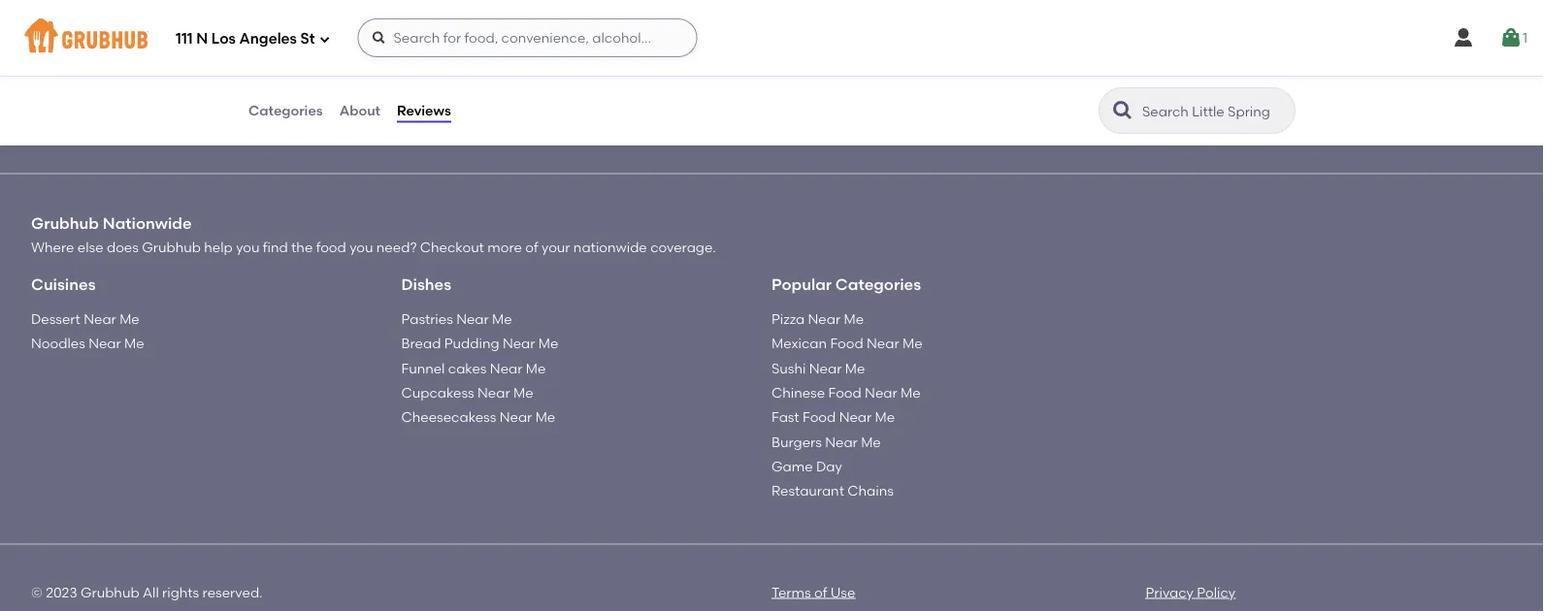 Task type: locate. For each thing, give the bounding box(es) containing it.
of right bank at the top left
[[553, 48, 566, 64]]

dessert near me link
[[31, 311, 140, 328]]

coverage.
[[651, 239, 716, 256]]

n
[[196, 30, 208, 48]]

noodles
[[31, 336, 85, 352]]

2 vertical spatial food
[[803, 409, 836, 426]]

cakes
[[448, 360, 487, 377]]

search icon image
[[1112, 99, 1135, 122]]

burgers near me link
[[772, 434, 881, 450]]

1 you from the left
[[236, 239, 260, 256]]

mexican
[[772, 336, 827, 352]]

1 horizontal spatial of
[[553, 48, 566, 64]]

reviews
[[397, 102, 451, 119]]

chinese
[[772, 385, 826, 401]]

find
[[263, 239, 288, 256]]

© 2023 grubhub all rights reserved.
[[31, 584, 263, 601]]

2 vertical spatial of
[[815, 584, 828, 601]]

0 horizontal spatial of
[[526, 239, 539, 256]]

where
[[31, 239, 74, 256]]

privacy
[[1146, 584, 1194, 601]]

need?
[[377, 239, 417, 256]]

the
[[291, 239, 313, 256]]

food up fast food near me link
[[829, 385, 862, 401]]

terms
[[772, 584, 811, 601]]

0 vertical spatial of
[[553, 48, 566, 64]]

categories up mexican food near me link
[[836, 275, 922, 294]]

near
[[84, 311, 116, 328], [457, 311, 489, 328], [808, 311, 841, 328], [89, 336, 121, 352], [503, 336, 536, 352], [867, 336, 900, 352], [490, 360, 523, 377], [810, 360, 842, 377], [478, 385, 510, 401], [865, 385, 898, 401], [500, 409, 532, 426], [840, 409, 872, 426], [826, 434, 858, 450]]

111
[[176, 30, 193, 48]]

1 horizontal spatial you
[[350, 239, 373, 256]]

main navigation navigation
[[0, 0, 1544, 76]]

2 horizontal spatial svg image
[[1500, 26, 1524, 50]]

0 horizontal spatial categories
[[249, 102, 323, 119]]

0 vertical spatial grubhub
[[31, 214, 99, 233]]

categories
[[249, 102, 323, 119], [836, 275, 922, 294]]

popular categories
[[772, 275, 922, 294]]

svg image
[[1453, 26, 1476, 50], [1500, 26, 1524, 50], [319, 34, 331, 45]]

0 vertical spatial categories
[[249, 102, 323, 119]]

pizza near me mexican food near me sushi near me chinese food near me fast food near me burgers near me game day restaurant chains
[[772, 311, 923, 500]]

policy
[[1198, 584, 1236, 601]]

cheesecakess near me link
[[402, 409, 556, 426]]

nationwide
[[574, 239, 647, 256]]

for
[[1086, 63, 1111, 82]]

1
[[1524, 29, 1528, 46]]

2 horizontal spatial of
[[815, 584, 828, 601]]

pastries near me bread pudding near me funnel cakes near me cupcakess near me cheesecakess near me
[[402, 311, 559, 426]]

mexican food near me link
[[772, 336, 923, 352]]

1 vertical spatial grubhub
[[142, 239, 201, 256]]

1 horizontal spatial svg image
[[1453, 26, 1476, 50]]

Search for food, convenience, alcohol... search field
[[358, 18, 698, 57]]

you right food at left
[[350, 239, 373, 256]]

0 horizontal spatial you
[[236, 239, 260, 256]]

1 vertical spatial of
[[526, 239, 539, 256]]

grubhub nationwide where else does grubhub help you find the food you need? checkout more of your nationwide coverage.
[[31, 214, 716, 256]]

all
[[143, 584, 159, 601]]

grubhub down nationwide
[[142, 239, 201, 256]]

0 vertical spatial food
[[831, 336, 864, 352]]

food up burgers near me link
[[803, 409, 836, 426]]

you
[[236, 239, 260, 256], [350, 239, 373, 256]]

game day link
[[772, 459, 843, 475]]

sushi
[[772, 360, 806, 377]]

restaurant
[[772, 483, 845, 500]]

angeles
[[239, 30, 297, 48]]

prime
[[574, 23, 613, 40]]

else
[[78, 239, 103, 256]]

food up sushi near me link at bottom
[[831, 336, 864, 352]]

2 vertical spatial grubhub
[[80, 584, 139, 601]]

dessert near me noodles near me
[[31, 311, 144, 352]]

cupcakess
[[402, 385, 475, 401]]

los
[[211, 30, 236, 48]]

grubhub left 'all'
[[80, 584, 139, 601]]

terms of use
[[772, 584, 856, 601]]

categories down angeles
[[249, 102, 323, 119]]

pudding
[[444, 336, 500, 352]]

amazon
[[517, 23, 571, 40]]

pastries near me link
[[402, 311, 512, 328]]

bank
[[517, 48, 550, 64]]

of left the your
[[526, 239, 539, 256]]

america
[[569, 48, 626, 64]]

svg image
[[371, 30, 387, 46]]

1 button
[[1500, 20, 1528, 55]]

noodles near me link
[[31, 336, 144, 352]]

me
[[120, 311, 140, 328], [492, 311, 512, 328], [844, 311, 864, 328], [124, 336, 144, 352], [539, 336, 559, 352], [903, 336, 923, 352], [526, 360, 546, 377], [846, 360, 865, 377], [514, 385, 534, 401], [901, 385, 921, 401], [536, 409, 556, 426], [876, 409, 895, 426], [861, 434, 881, 450]]

pizza near me link
[[772, 311, 864, 328]]

of left "use"
[[815, 584, 828, 601]]

grubhub up where
[[31, 214, 99, 233]]

help
[[204, 239, 233, 256]]

grubhub
[[31, 214, 99, 233], [142, 239, 201, 256], [80, 584, 139, 601]]

funnel cakes near me link
[[402, 360, 546, 377]]

0 horizontal spatial svg image
[[319, 34, 331, 45]]

you left the find
[[236, 239, 260, 256]]

of
[[553, 48, 566, 64], [526, 239, 539, 256], [815, 584, 828, 601]]

fast
[[772, 409, 800, 426]]

1 horizontal spatial categories
[[836, 275, 922, 294]]



Task type: describe. For each thing, give the bounding box(es) containing it.
categories button
[[248, 76, 324, 146]]

amazon prime deal link
[[517, 23, 646, 40]]

st
[[301, 30, 315, 48]]

bank of america link
[[517, 48, 626, 64]]

for campuses & hotels link
[[1051, 49, 1294, 96]]

1 vertical spatial categories
[[836, 275, 922, 294]]

111 n los angeles st
[[176, 30, 315, 48]]

2 you from the left
[[350, 239, 373, 256]]

&
[[1197, 63, 1209, 82]]

chains
[[848, 483, 894, 500]]

reviews button
[[396, 76, 452, 146]]

amazon prime deal bank of america
[[517, 23, 646, 64]]

svg image inside 1 button
[[1500, 26, 1524, 50]]

cupcakess near me link
[[402, 385, 534, 401]]

bread
[[402, 336, 441, 352]]

dessert
[[31, 311, 80, 328]]

Search Little Spring search field
[[1141, 102, 1290, 120]]

rights
[[162, 584, 199, 601]]

pastries
[[402, 311, 453, 328]]

chinese food near me link
[[772, 385, 921, 401]]

checkout
[[420, 239, 484, 256]]

sushi near me link
[[772, 360, 865, 377]]

burgers
[[772, 434, 822, 450]]

privacy policy
[[1146, 584, 1236, 601]]

campuses
[[1114, 63, 1193, 82]]

2023
[[46, 584, 77, 601]]

food
[[316, 239, 346, 256]]

more
[[488, 239, 522, 256]]

day
[[817, 459, 843, 475]]

bread pudding near me link
[[402, 336, 559, 352]]

restaurant chains link
[[772, 483, 894, 500]]

does
[[107, 239, 139, 256]]

pizza
[[772, 311, 805, 328]]

game
[[772, 459, 813, 475]]

about
[[340, 102, 381, 119]]

of inside grubhub nationwide where else does grubhub help you find the food you need? checkout more of your nationwide coverage.
[[526, 239, 539, 256]]

popular
[[772, 275, 832, 294]]

hotels
[[1213, 63, 1259, 82]]

privacy policy link
[[1146, 584, 1236, 601]]

fast food near me link
[[772, 409, 895, 426]]

for campuses & hotels
[[1086, 63, 1259, 82]]

funnel
[[402, 360, 445, 377]]

dishes
[[402, 275, 452, 294]]

nationwide
[[103, 214, 192, 233]]

cheesecakess
[[402, 409, 497, 426]]

about button
[[339, 76, 382, 146]]

1 vertical spatial food
[[829, 385, 862, 401]]

deal
[[616, 23, 646, 40]]

terms of use link
[[772, 584, 856, 601]]

use
[[831, 584, 856, 601]]

of inside amazon prime deal bank of america
[[553, 48, 566, 64]]

categories inside button
[[249, 102, 323, 119]]

cuisines
[[31, 275, 96, 294]]

your
[[542, 239, 571, 256]]

©
[[31, 584, 43, 601]]

reserved.
[[203, 584, 263, 601]]



Task type: vqa. For each thing, say whether or not it's contained in the screenshot.
Chinese
yes



